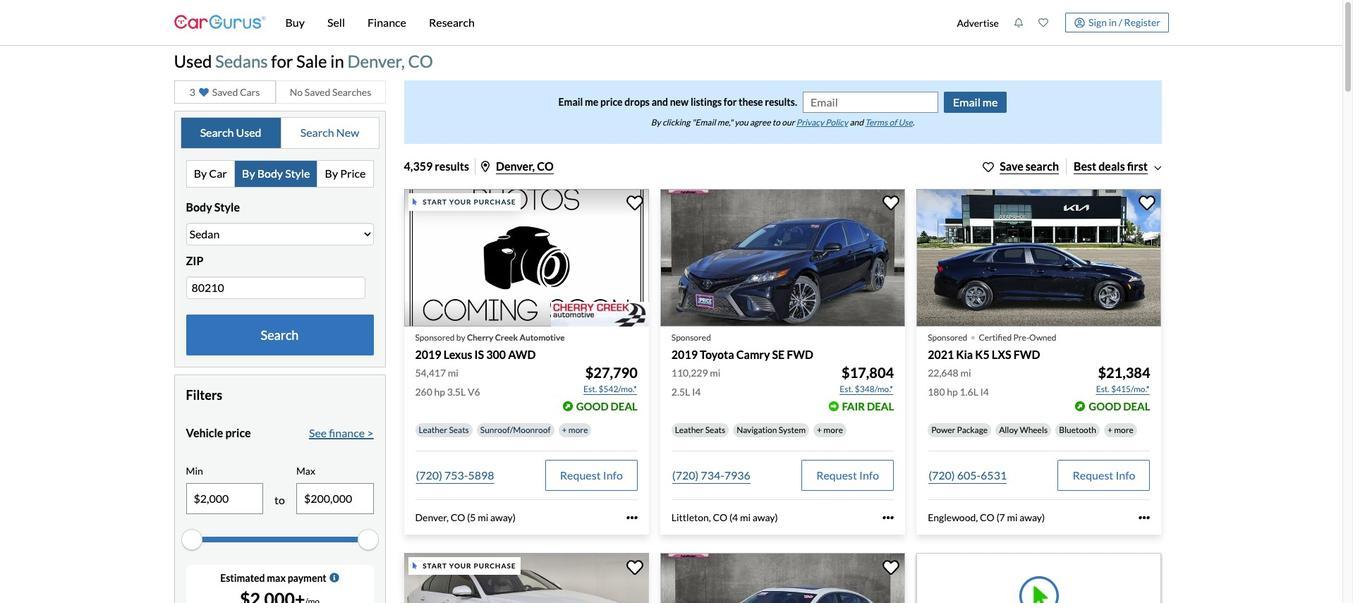 Task type: describe. For each thing, give the bounding box(es) containing it.
sponsored · certified pre-owned 2021 kia k5 lxs fwd
[[928, 323, 1057, 361]]

sunroof/moonroof
[[480, 425, 551, 436]]

by for by price
[[325, 167, 338, 180]]

seats for $17,804
[[705, 425, 725, 436]]

owned
[[1029, 332, 1057, 343]]

2 request info from the left
[[816, 469, 879, 482]]

2 saved from the left
[[305, 86, 330, 98]]

results.
[[765, 96, 797, 108]]

Min text field
[[187, 484, 263, 513]]

our
[[782, 117, 795, 128]]

good for cherry creek automotive
[[576, 400, 609, 413]]

leather for $27,790
[[419, 425, 447, 436]]

no saved searches
[[290, 86, 371, 98]]

0 horizontal spatial price
[[225, 426, 251, 439]]

4,359
[[404, 159, 433, 173]]

+ for $17,804
[[817, 425, 822, 436]]

180
[[928, 386, 945, 398]]

camry
[[736, 348, 770, 361]]

by price
[[325, 167, 366, 180]]

fwd inside the sponsored · certified pre-owned 2021 kia k5 lxs fwd
[[1014, 348, 1040, 361]]

1.6l
[[960, 386, 979, 398]]

denver, for denver, co
[[496, 159, 535, 173]]

2019 inside sponsored by cherry creek automotive 2019 lexus is 300 awd
[[415, 348, 441, 361]]

midnight black metallic 2019 toyota camry se fwd sedan front-wheel drive automatic image
[[660, 189, 905, 327]]

0 vertical spatial for
[[271, 51, 293, 71]]

purchase for mouse pointer icon inside the start your purchase link
[[474, 562, 516, 570]]

cherry creek automotive image
[[551, 302, 649, 327]]

search used tab
[[181, 118, 281, 148]]

1 saved from the left
[[212, 86, 238, 98]]

start for mouse pointer icon inside the start your purchase link
[[423, 562, 447, 570]]

good deal for ·
[[1089, 400, 1150, 413]]

certified
[[979, 332, 1012, 343]]

(720) for ·
[[929, 469, 955, 482]]

(7
[[997, 512, 1005, 524]]

2 deal from the left
[[867, 400, 894, 413]]

$27,790
[[585, 364, 638, 381]]

automotive
[[520, 332, 565, 343]]

searches
[[332, 86, 371, 98]]

sign
[[1089, 16, 1107, 28]]

hp for by
[[434, 386, 445, 398]]

co for by
[[451, 512, 465, 524]]

used inside tab
[[236, 126, 261, 139]]

estimated max payment
[[220, 572, 327, 584]]

away) for 2019
[[753, 512, 778, 524]]

privacy policy link
[[796, 117, 848, 128]]

save search button
[[983, 158, 1059, 175]]

0 vertical spatial and
[[652, 96, 668, 108]]

110,229
[[672, 367, 708, 379]]

by car
[[194, 167, 227, 180]]

deal for cherry creek automotive
[[611, 400, 638, 413]]

est. $348/mo.* button
[[839, 383, 894, 397]]

seats for $27,790
[[449, 425, 469, 436]]

(720) 605-6531
[[929, 469, 1007, 482]]

3 more from the left
[[1114, 425, 1134, 436]]

max
[[296, 465, 315, 477]]

search
[[1026, 159, 1059, 173]]

ellipsis h image for $27,790
[[626, 512, 638, 524]]

body inside by body style tab
[[257, 167, 283, 180]]

search new tab
[[281, 118, 379, 148]]

these
[[739, 96, 763, 108]]

sign in / register
[[1089, 16, 1161, 28]]

start for second mouse pointer icon from the bottom
[[423, 197, 447, 206]]

Max text field
[[297, 484, 373, 513]]

email me button
[[944, 92, 1007, 113]]

hp for ·
[[947, 386, 958, 398]]

policy
[[826, 117, 848, 128]]

+ more for $27,790
[[562, 425, 588, 436]]

request info for cherry creek automotive
[[560, 469, 623, 482]]

mouse pointer image inside start your purchase link
[[413, 563, 417, 570]]

ebony black 2021 kia k5 lxs fwd sedan front-wheel drive automatic image
[[917, 189, 1162, 327]]

deal for ·
[[1123, 400, 1150, 413]]

cars
[[240, 86, 260, 98]]

>
[[367, 426, 374, 439]]

2 info from the left
[[859, 469, 879, 482]]

(4
[[729, 512, 738, 524]]

research button
[[418, 0, 486, 45]]

system
[[779, 425, 806, 436]]

sign in / register menu item
[[1056, 13, 1169, 32]]

i4 inside 22,648 mi 180 hp 1.6l i4
[[980, 386, 989, 398]]

1 vertical spatial to
[[275, 493, 285, 506]]

leather seats for $27,790
[[419, 425, 469, 436]]

used sedans for sale in denver, co
[[174, 51, 433, 71]]

email for email me price drops and new listings for these results.
[[559, 96, 583, 108]]

$17,804
[[842, 364, 894, 381]]

alloy wheels
[[999, 425, 1048, 436]]

your for mouse pointer icon inside the start your purchase link
[[449, 562, 472, 570]]

2 request info button from the left
[[802, 460, 894, 491]]

request for ·
[[1073, 469, 1114, 482]]

ellipsis h image for $17,804
[[883, 512, 894, 524]]

by price tab
[[318, 161, 373, 187]]

min
[[186, 465, 203, 477]]

payment
[[288, 572, 327, 584]]

mi inside 110,229 mi 2.5l i4
[[710, 367, 721, 379]]

sponsored for by
[[415, 332, 455, 343]]

search used
[[200, 126, 261, 139]]

search new
[[300, 126, 359, 139]]

se
[[772, 348, 785, 361]]

alloy
[[999, 425, 1018, 436]]

1 horizontal spatial and
[[850, 117, 864, 128]]

clicking
[[662, 117, 690, 128]]

/
[[1119, 16, 1123, 28]]

email for email me
[[953, 95, 981, 109]]

mi inside 22,648 mi 180 hp 1.6l i4
[[961, 367, 971, 379]]

new
[[670, 96, 689, 108]]

car
[[209, 167, 227, 180]]

753-
[[445, 469, 468, 482]]

$21,384
[[1098, 364, 1150, 381]]

price
[[340, 167, 366, 180]]

by car tab
[[187, 161, 235, 187]]

(720) 753-5898
[[416, 469, 494, 482]]

pre-
[[1014, 332, 1030, 343]]

(720) for by
[[416, 469, 442, 482]]

search button
[[186, 315, 374, 355]]

see finance >
[[309, 426, 374, 439]]

info for ·
[[1116, 469, 1136, 482]]

est. for cherry creek automotive
[[584, 384, 597, 395]]

cargurus logo homepage link image
[[174, 2, 266, 43]]

lxs
[[992, 348, 1012, 361]]

saved cars
[[212, 86, 260, 98]]

use
[[899, 117, 913, 128]]

sponsored 2019 toyota camry se fwd
[[672, 332, 814, 361]]

sign in / register link
[[1066, 13, 1169, 32]]

see finance > link
[[309, 425, 374, 442]]

menu containing sign in / register
[[950, 3, 1169, 42]]

map marker alt image
[[481, 161, 490, 172]]

1 horizontal spatial for
[[724, 96, 737, 108]]

save
[[1000, 159, 1024, 173]]

+ for $27,790
[[562, 425, 567, 436]]

$348/mo.*
[[855, 384, 893, 395]]

vehicle price
[[186, 426, 251, 439]]

·
[[970, 323, 976, 349]]

start your purchase for mouse pointer icon inside the start your purchase link
[[423, 562, 516, 570]]

purchase for second mouse pointer icon from the bottom
[[474, 197, 516, 206]]

terms
[[865, 117, 888, 128]]

0 horizontal spatial in
[[330, 51, 344, 71]]

k5
[[975, 348, 990, 361]]

by for by body style
[[242, 167, 255, 180]]

max
[[267, 572, 286, 584]]



Task type: vqa. For each thing, say whether or not it's contained in the screenshot.
White 2019 Lexus IS 300 AWD Sedan All-Wheel Drive 6-Speed Automatic image
yes



Task type: locate. For each thing, give the bounding box(es) containing it.
cherry
[[467, 332, 493, 343]]

2019 up 54,417
[[415, 348, 441, 361]]

fwd right the "se"
[[787, 348, 814, 361]]

2 + more from the left
[[817, 425, 843, 436]]

your down results
[[449, 197, 472, 206]]

2 start your purchase from the top
[[423, 562, 516, 570]]

fwd inside sponsored 2019 toyota camry se fwd
[[787, 348, 814, 361]]

agree
[[750, 117, 771, 128]]

sedans
[[215, 51, 268, 71]]

2 leather seats from the left
[[675, 425, 725, 436]]

me inside button
[[983, 95, 998, 109]]

mi down kia
[[961, 367, 971, 379]]

away) for ·
[[1020, 512, 1045, 524]]

0 horizontal spatial deal
[[611, 400, 638, 413]]

and right policy
[[850, 117, 864, 128]]

1 hp from the left
[[434, 386, 445, 398]]

co left (7
[[980, 512, 995, 524]]

co
[[408, 51, 433, 71], [537, 159, 554, 173], [451, 512, 465, 524], [713, 512, 728, 524], [980, 512, 995, 524]]

in inside sign in / register link
[[1109, 16, 1117, 28]]

2 start from the top
[[423, 562, 447, 570]]

denver,
[[347, 51, 405, 71], [496, 159, 535, 173], [415, 512, 449, 524]]

1 vertical spatial your
[[449, 562, 472, 570]]

co left (4
[[713, 512, 728, 524]]

1 horizontal spatial good
[[1089, 400, 1121, 413]]

0 horizontal spatial for
[[271, 51, 293, 71]]

save search
[[1000, 159, 1059, 173]]

finance
[[368, 16, 406, 29]]

0 horizontal spatial me
[[585, 96, 599, 108]]

wheels
[[1020, 425, 1048, 436]]

3 request info from the left
[[1073, 469, 1136, 482]]

3 + from the left
[[1108, 425, 1113, 436]]

1 vertical spatial and
[[850, 117, 864, 128]]

2 horizontal spatial + more
[[1108, 425, 1134, 436]]

3.5l
[[447, 386, 466, 398]]

research
[[429, 16, 475, 29]]

purchase down (5
[[474, 562, 516, 570]]

mouse pointer image
[[413, 199, 417, 206], [413, 563, 417, 570]]

search
[[200, 126, 234, 139], [300, 126, 334, 139], [261, 327, 299, 343]]

info circle image
[[329, 573, 339, 583]]

2 seats from the left
[[705, 425, 725, 436]]

2 horizontal spatial request info
[[1073, 469, 1136, 482]]

search down zip telephone field
[[261, 327, 299, 343]]

1 horizontal spatial price
[[600, 96, 623, 108]]

more for $27,790
[[569, 425, 588, 436]]

search for search used
[[200, 126, 234, 139]]

by left the car
[[194, 167, 207, 180]]

0 horizontal spatial ellipsis h image
[[626, 512, 638, 524]]

0 vertical spatial mouse pointer image
[[413, 199, 417, 206]]

by for by car
[[194, 167, 207, 180]]

(720) 734-7936 button
[[672, 460, 751, 491]]

good deal for cherry creek automotive
[[576, 400, 638, 413]]

email me price drops and new listings for these results.
[[559, 96, 797, 108]]

0 horizontal spatial search
[[200, 126, 234, 139]]

1 deal from the left
[[611, 400, 638, 413]]

2 hp from the left
[[947, 386, 958, 398]]

0 vertical spatial start
[[423, 197, 447, 206]]

englewood, co (7 mi away)
[[928, 512, 1045, 524]]

1 vertical spatial used
[[236, 126, 261, 139]]

co down research dropdown button
[[408, 51, 433, 71]]

co right map marker alt image
[[537, 159, 554, 173]]

+ more down "fair"
[[817, 425, 843, 436]]

good deal down est. $542/mo.* button
[[576, 400, 638, 413]]

navigation system
[[737, 425, 806, 436]]

1 vertical spatial style
[[214, 200, 240, 214]]

(720) left 734-
[[672, 469, 699, 482]]

2 ellipsis h image from the left
[[883, 512, 894, 524]]

start your purchase down (5
[[423, 562, 516, 570]]

by
[[456, 332, 465, 343]]

is
[[475, 348, 484, 361]]

denver, left (5
[[415, 512, 449, 524]]

request info button for cherry creek automotive
[[545, 460, 638, 491]]

advertise link
[[950, 3, 1006, 42]]

mi right (7
[[1007, 512, 1018, 524]]

tab list for no saved searches
[[180, 117, 379, 149]]

1 away) from the left
[[490, 512, 516, 524]]

in
[[1109, 16, 1117, 28], [330, 51, 344, 71]]

2 horizontal spatial more
[[1114, 425, 1134, 436]]

2019 inside sponsored 2019 toyota camry se fwd
[[672, 348, 698, 361]]

1 vertical spatial denver,
[[496, 159, 535, 173]]

(5
[[467, 512, 476, 524]]

3 deal from the left
[[1123, 400, 1150, 413]]

deal down $542/mo.*
[[611, 400, 638, 413]]

littleton, co (4 mi away)
[[672, 512, 778, 524]]

power
[[931, 425, 956, 436]]

1 leather seats from the left
[[419, 425, 469, 436]]

start your purchase
[[423, 197, 516, 206], [423, 562, 516, 570]]

1 2019 from the left
[[415, 348, 441, 361]]

style inside by body style tab
[[285, 167, 310, 180]]

2 horizontal spatial deal
[[1123, 400, 1150, 413]]

2 your from the top
[[449, 562, 472, 570]]

buy
[[285, 16, 305, 29]]

0 vertical spatial to
[[773, 117, 780, 128]]

1 horizontal spatial ellipsis h image
[[883, 512, 894, 524]]

request info for ·
[[1073, 469, 1136, 482]]

1 i4 from the left
[[692, 386, 701, 398]]

leather for $17,804
[[675, 425, 704, 436]]

22,648
[[928, 367, 959, 379]]

ellipsis h image left littleton,
[[626, 512, 638, 524]]

sponsored up toyota
[[672, 332, 711, 343]]

style down the car
[[214, 200, 240, 214]]

2 mouse pointer image from the top
[[413, 563, 417, 570]]

1 seats from the left
[[449, 425, 469, 436]]

mi
[[448, 367, 459, 379], [710, 367, 721, 379], [961, 367, 971, 379], [478, 512, 488, 524], [740, 512, 751, 524], [1007, 512, 1018, 524]]

0 horizontal spatial 2019
[[415, 348, 441, 361]]

search inside tab
[[300, 126, 334, 139]]

1 vertical spatial body
[[186, 200, 212, 214]]

bluetooth
[[1059, 425, 1096, 436]]

by for by clicking "email me," you agree to our privacy policy and terms of use .
[[651, 117, 661, 128]]

2 fwd from the left
[[1014, 348, 1040, 361]]

0 horizontal spatial +
[[562, 425, 567, 436]]

leather seats down 2.5l
[[675, 425, 725, 436]]

3 away) from the left
[[1020, 512, 1045, 524]]

54,417
[[415, 367, 446, 379]]

me for email me
[[983, 95, 998, 109]]

awd
[[508, 348, 536, 361]]

0 horizontal spatial and
[[652, 96, 668, 108]]

finance
[[329, 426, 365, 439]]

0 horizontal spatial good
[[576, 400, 609, 413]]

1 vertical spatial start
[[423, 562, 447, 570]]

saved right heart "icon"
[[212, 86, 238, 98]]

away) for by
[[490, 512, 516, 524]]

terms of use link
[[865, 117, 913, 128]]

email me
[[953, 95, 998, 109]]

2 horizontal spatial est.
[[1096, 384, 1110, 395]]

used
[[174, 51, 212, 71], [236, 126, 261, 139]]

0 vertical spatial style
[[285, 167, 310, 180]]

2 horizontal spatial sponsored
[[928, 332, 968, 343]]

leather seats down 3.5l
[[419, 425, 469, 436]]

denver, up searches
[[347, 51, 405, 71]]

2 purchase from the top
[[474, 562, 516, 570]]

register
[[1124, 16, 1161, 28]]

advertise
[[957, 17, 999, 29]]

1 purchase from the top
[[474, 197, 516, 206]]

2 horizontal spatial request info button
[[1058, 460, 1150, 491]]

1 horizontal spatial + more
[[817, 425, 843, 436]]

1 horizontal spatial me
[[983, 95, 998, 109]]

est. inside $27,790 est. $542/mo.*
[[584, 384, 597, 395]]

3 request from the left
[[1073, 469, 1114, 482]]

1 mouse pointer image from the top
[[413, 199, 417, 206]]

tab list containing by car
[[186, 160, 374, 188]]

summit white 2020 chevrolet malibu lt fwd sedan front-wheel drive automatic image
[[660, 553, 905, 603]]

mi right (4
[[740, 512, 751, 524]]

start your purchase for second mouse pointer icon from the bottom
[[423, 197, 516, 206]]

for left sale
[[271, 51, 293, 71]]

(720) left 605-
[[929, 469, 955, 482]]

request
[[560, 469, 601, 482], [816, 469, 857, 482], [1073, 469, 1114, 482]]

1 horizontal spatial denver,
[[415, 512, 449, 524]]

0 horizontal spatial away)
[[490, 512, 516, 524]]

zip
[[186, 254, 203, 267]]

you
[[735, 117, 748, 128]]

good down est. $415/mo.* button at the right of page
[[1089, 400, 1121, 413]]

0 vertical spatial used
[[174, 51, 212, 71]]

hp right 260
[[434, 386, 445, 398]]

1 horizontal spatial info
[[859, 469, 879, 482]]

sponsored up 2021
[[928, 332, 968, 343]]

mouse pointer image down 4,359
[[413, 199, 417, 206]]

your for second mouse pointer icon from the bottom
[[449, 197, 472, 206]]

0 horizontal spatial leather
[[419, 425, 447, 436]]

est. inside the $21,384 est. $415/mo.*
[[1096, 384, 1110, 395]]

start your purchase inside start your purchase link
[[423, 562, 516, 570]]

saved right no
[[305, 86, 330, 98]]

more down est. $415/mo.* button at the right of page
[[1114, 425, 1134, 436]]

3 + more from the left
[[1108, 425, 1134, 436]]

sponsored inside sponsored 2019 toyota camry se fwd
[[672, 332, 711, 343]]

605-
[[957, 469, 981, 482]]

buy button
[[274, 0, 316, 45]]

sponsored for ·
[[928, 332, 968, 343]]

kia
[[956, 348, 973, 361]]

info for cherry creek automotive
[[603, 469, 623, 482]]

3 est. from the left
[[1096, 384, 1110, 395]]

300
[[486, 348, 506, 361]]

mi right (5
[[478, 512, 488, 524]]

denver, right map marker alt image
[[496, 159, 535, 173]]

0 horizontal spatial request
[[560, 469, 601, 482]]

+ more down est. $415/mo.* button at the right of page
[[1108, 425, 1134, 436]]

1 vertical spatial in
[[330, 51, 344, 71]]

search up the car
[[200, 126, 234, 139]]

ellipsis h image left englewood,
[[883, 512, 894, 524]]

3 request info button from the left
[[1058, 460, 1150, 491]]

+ right bluetooth
[[1108, 425, 1113, 436]]

seats left 'navigation'
[[705, 425, 725, 436]]

search inside tab
[[200, 126, 234, 139]]

i4 right 1.6l at the bottom of the page
[[980, 386, 989, 398]]

drops
[[625, 96, 650, 108]]

1 horizontal spatial away)
[[753, 512, 778, 524]]

1 horizontal spatial used
[[236, 126, 261, 139]]

more down "fair"
[[824, 425, 843, 436]]

est. up "fair"
[[840, 384, 853, 395]]

co left (5
[[451, 512, 465, 524]]

email inside button
[[953, 95, 981, 109]]

of
[[889, 117, 897, 128]]

1 fwd from the left
[[787, 348, 814, 361]]

1 vertical spatial start your purchase
[[423, 562, 516, 570]]

110,229 mi 2.5l i4
[[672, 367, 721, 398]]

2 est. from the left
[[840, 384, 853, 395]]

1 sponsored from the left
[[415, 332, 455, 343]]

2 good deal from the left
[[1089, 400, 1150, 413]]

0 horizontal spatial more
[[569, 425, 588, 436]]

me,"
[[717, 117, 733, 128]]

saved cars image
[[1039, 18, 1048, 28]]

0 horizontal spatial email
[[559, 96, 583, 108]]

2 2019 from the left
[[672, 348, 698, 361]]

2 vertical spatial denver,
[[415, 512, 449, 524]]

+ right system
[[817, 425, 822, 436]]

sponsored inside the sponsored · certified pre-owned 2021 kia k5 lxs fwd
[[928, 332, 968, 343]]

search inside button
[[261, 327, 299, 343]]

2 horizontal spatial away)
[[1020, 512, 1045, 524]]

search for search new
[[300, 126, 334, 139]]

leather down 260
[[419, 425, 447, 436]]

deal down $415/mo.*
[[1123, 400, 1150, 413]]

1 horizontal spatial hp
[[947, 386, 958, 398]]

"email
[[692, 117, 716, 128]]

your down denver, co (5 mi away)
[[449, 562, 472, 570]]

2 more from the left
[[824, 425, 843, 436]]

by left price at top
[[325, 167, 338, 180]]

1 (720) from the left
[[416, 469, 442, 482]]

sponsored left the by
[[415, 332, 455, 343]]

by body style
[[242, 167, 310, 180]]

me for email me price drops and new listings for these results.
[[585, 96, 599, 108]]

1 horizontal spatial search
[[261, 327, 299, 343]]

0 horizontal spatial + more
[[562, 425, 588, 436]]

est. down $21,384
[[1096, 384, 1110, 395]]

seats down 3.5l
[[449, 425, 469, 436]]

menu
[[950, 3, 1169, 42]]

start
[[423, 197, 447, 206], [423, 562, 447, 570]]

2 (720) from the left
[[672, 469, 699, 482]]

purchase
[[474, 197, 516, 206], [474, 562, 516, 570]]

fair deal
[[842, 400, 894, 413]]

2021 jaguar xf p300 r-dynamic se awd sedan all-wheel drive automatic image
[[404, 553, 649, 603]]

1 horizontal spatial i4
[[980, 386, 989, 398]]

54,417 mi 260 hp 3.5l v6
[[415, 367, 480, 398]]

2 horizontal spatial +
[[1108, 425, 1113, 436]]

tab list up by body style at the top left of page
[[180, 117, 379, 149]]

(720) 753-5898 button
[[415, 460, 495, 491]]

1 horizontal spatial email
[[953, 95, 981, 109]]

style left by price at the left of the page
[[285, 167, 310, 180]]

1 horizontal spatial fwd
[[1014, 348, 1040, 361]]

i4 right 2.5l
[[692, 386, 701, 398]]

purchase down map marker alt image
[[474, 197, 516, 206]]

1 horizontal spatial more
[[824, 425, 843, 436]]

0 horizontal spatial hp
[[434, 386, 445, 398]]

$542/mo.*
[[599, 384, 637, 395]]

0 horizontal spatial denver,
[[347, 51, 405, 71]]

fwd down pre-
[[1014, 348, 1040, 361]]

open notifications image
[[1014, 18, 1024, 28]]

0 horizontal spatial body
[[186, 200, 212, 214]]

$27,790 est. $542/mo.*
[[584, 364, 638, 395]]

denver, for denver, co (5 mi away)
[[415, 512, 449, 524]]

(720) for 2019
[[672, 469, 699, 482]]

menu bar containing buy
[[266, 0, 950, 45]]

1 horizontal spatial in
[[1109, 16, 1117, 28]]

3
[[190, 86, 195, 98]]

+ right sunroof/moonroof
[[562, 425, 567, 436]]

your inside start your purchase link
[[449, 562, 472, 570]]

hp inside 22,648 mi 180 hp 1.6l i4
[[947, 386, 958, 398]]

1 horizontal spatial request info
[[816, 469, 879, 482]]

good down est. $542/mo.* button
[[576, 400, 609, 413]]

good deal down est. $415/mo.* button at the right of page
[[1089, 400, 1150, 413]]

0 vertical spatial start your purchase
[[423, 197, 516, 206]]

see
[[309, 426, 327, 439]]

3 info from the left
[[1116, 469, 1136, 482]]

3 (720) from the left
[[929, 469, 955, 482]]

saved
[[212, 86, 238, 98], [305, 86, 330, 98]]

0 vertical spatial your
[[449, 197, 472, 206]]

co for 2019
[[713, 512, 728, 524]]

away) right (5
[[490, 512, 516, 524]]

1 vertical spatial for
[[724, 96, 737, 108]]

to left max text field
[[275, 493, 285, 506]]

user icon image
[[1074, 17, 1085, 28]]

1 est. from the left
[[584, 384, 597, 395]]

1 request info button from the left
[[545, 460, 638, 491]]

body right the car
[[257, 167, 283, 180]]

body down by car tab
[[186, 200, 212, 214]]

tab list
[[180, 117, 379, 149], [186, 160, 374, 188]]

heart image
[[199, 87, 209, 97]]

i4 inside 110,229 mi 2.5l i4
[[692, 386, 701, 398]]

denver, co (5 mi away)
[[415, 512, 516, 524]]

i4
[[692, 386, 701, 398], [980, 386, 989, 398]]

mi down toyota
[[710, 367, 721, 379]]

2 horizontal spatial denver,
[[496, 159, 535, 173]]

sponsored inside sponsored by cherry creek automotive 2019 lexus is 300 awd
[[415, 332, 455, 343]]

used up 3
[[174, 51, 212, 71]]

(720) 605-6531 button
[[928, 460, 1008, 491]]

0 horizontal spatial good deal
[[576, 400, 638, 413]]

Email email field
[[804, 92, 938, 112]]

start your purchase down map marker alt image
[[423, 197, 516, 206]]

deal down $348/mo.*
[[867, 400, 894, 413]]

1 start your purchase from the top
[[423, 197, 516, 206]]

start down denver, co (5 mi away)
[[423, 562, 447, 570]]

body style
[[186, 200, 240, 214]]

1 vertical spatial tab list
[[186, 160, 374, 188]]

menu bar
[[266, 0, 950, 45]]

2021
[[928, 348, 954, 361]]

2 sponsored from the left
[[672, 332, 711, 343]]

1 horizontal spatial body
[[257, 167, 283, 180]]

in right sale
[[330, 51, 344, 71]]

1 horizontal spatial +
[[817, 425, 822, 436]]

1 horizontal spatial seats
[[705, 425, 725, 436]]

0 horizontal spatial request info button
[[545, 460, 638, 491]]

0 horizontal spatial used
[[174, 51, 212, 71]]

2019 up 110,229
[[672, 348, 698, 361]]

by left "clicking" on the top
[[651, 117, 661, 128]]

sponsored for 2019
[[672, 332, 711, 343]]

ellipsis h image
[[1139, 512, 1150, 524]]

0 horizontal spatial seats
[[449, 425, 469, 436]]

mi inside 54,417 mi 260 hp 3.5l v6
[[448, 367, 459, 379]]

5898
[[468, 469, 494, 482]]

good for ·
[[1089, 400, 1121, 413]]

power package
[[931, 425, 988, 436]]

+ more down est. $542/mo.* button
[[562, 425, 588, 436]]

request for cherry creek automotive
[[560, 469, 601, 482]]

mi down lexus
[[448, 367, 459, 379]]

2 good from the left
[[1089, 400, 1121, 413]]

creek
[[495, 332, 518, 343]]

your
[[449, 197, 472, 206], [449, 562, 472, 570]]

1 horizontal spatial leather
[[675, 425, 704, 436]]

1 request from the left
[[560, 469, 601, 482]]

est. inside '$17,804 est. $348/mo.*'
[[840, 384, 853, 395]]

1 horizontal spatial deal
[[867, 400, 894, 413]]

1 horizontal spatial sponsored
[[672, 332, 711, 343]]

search for search
[[261, 327, 299, 343]]

(720) left 753-
[[416, 469, 442, 482]]

results
[[435, 159, 469, 173]]

$17,804 est. $348/mo.*
[[840, 364, 894, 395]]

3 sponsored from the left
[[928, 332, 968, 343]]

and left new
[[652, 96, 668, 108]]

estimated
[[220, 572, 265, 584]]

est. down the $27,790
[[584, 384, 597, 395]]

start inside start your purchase link
[[423, 562, 447, 570]]

0 vertical spatial denver,
[[347, 51, 405, 71]]

0 horizontal spatial info
[[603, 469, 623, 482]]

1 good from the left
[[576, 400, 609, 413]]

mouse pointer image down denver, co (5 mi away)
[[413, 563, 417, 570]]

by right the car
[[242, 167, 255, 180]]

0 horizontal spatial leather seats
[[419, 425, 469, 436]]

0 horizontal spatial saved
[[212, 86, 238, 98]]

2 horizontal spatial search
[[300, 126, 334, 139]]

2 away) from the left
[[753, 512, 778, 524]]

privacy
[[796, 117, 824, 128]]

deal
[[611, 400, 638, 413], [867, 400, 894, 413], [1123, 400, 1150, 413]]

1 horizontal spatial request
[[816, 469, 857, 482]]

2 + from the left
[[817, 425, 822, 436]]

to left our
[[773, 117, 780, 128]]

2 request from the left
[[816, 469, 857, 482]]

1 + more from the left
[[562, 425, 588, 436]]

1 info from the left
[[603, 469, 623, 482]]

tab list containing search used
[[180, 117, 379, 149]]

0 vertical spatial tab list
[[180, 117, 379, 149]]

away) right (7
[[1020, 512, 1045, 524]]

more for $17,804
[[824, 425, 843, 436]]

by body style tab
[[235, 161, 318, 187]]

0 vertical spatial body
[[257, 167, 283, 180]]

leather seats for $17,804
[[675, 425, 725, 436]]

more down est. $542/mo.* button
[[569, 425, 588, 436]]

away) right (4
[[753, 512, 778, 524]]

est. for ·
[[1096, 384, 1110, 395]]

no
[[290, 86, 303, 98]]

(720) 734-7936
[[672, 469, 751, 482]]

0 horizontal spatial request info
[[560, 469, 623, 482]]

tab list down search used tab
[[186, 160, 374, 188]]

start your purchase link
[[404, 553, 652, 603]]

2 horizontal spatial info
[[1116, 469, 1136, 482]]

search left the new at the left top of page
[[300, 126, 334, 139]]

0 vertical spatial price
[[600, 96, 623, 108]]

1 horizontal spatial 2019
[[672, 348, 698, 361]]

2.5l
[[672, 386, 690, 398]]

0 horizontal spatial i4
[[692, 386, 701, 398]]

used down cars
[[236, 126, 261, 139]]

2 i4 from the left
[[980, 386, 989, 398]]

1 leather from the left
[[419, 425, 447, 436]]

1 horizontal spatial style
[[285, 167, 310, 180]]

sell
[[327, 16, 345, 29]]

englewood,
[[928, 512, 978, 524]]

1 more from the left
[[569, 425, 588, 436]]

v6
[[468, 386, 480, 398]]

+ more for $17,804
[[817, 425, 843, 436]]

in left /
[[1109, 16, 1117, 28]]

white 2019 lexus is 300 awd sedan all-wheel drive 6-speed automatic image
[[404, 189, 649, 327]]

0 horizontal spatial to
[[275, 493, 285, 506]]

+ more
[[562, 425, 588, 436], [817, 425, 843, 436], [1108, 425, 1134, 436]]

2 horizontal spatial (720)
[[929, 469, 955, 482]]

sponsored by cherry creek automotive 2019 lexus is 300 awd
[[415, 332, 565, 361]]

start down 4,359 results at the left top
[[423, 197, 447, 206]]

ZIP telephone field
[[186, 276, 365, 299]]

1 good deal from the left
[[576, 400, 638, 413]]

fwd
[[787, 348, 814, 361], [1014, 348, 1040, 361]]

request info button for ·
[[1058, 460, 1150, 491]]

tab list for search new
[[186, 160, 374, 188]]

1 horizontal spatial to
[[773, 117, 780, 128]]

1 start from the top
[[423, 197, 447, 206]]

1 + from the left
[[562, 425, 567, 436]]

1 your from the top
[[449, 197, 472, 206]]

for left 'these'
[[724, 96, 737, 108]]

hp inside 54,417 mi 260 hp 3.5l v6
[[434, 386, 445, 398]]

ellipsis h image
[[626, 512, 638, 524], [883, 512, 894, 524]]

leather down 2.5l
[[675, 425, 704, 436]]

co for ·
[[980, 512, 995, 524]]

1 horizontal spatial request info button
[[802, 460, 894, 491]]

2 leather from the left
[[675, 425, 704, 436]]

price left drops
[[600, 96, 623, 108]]

1 request info from the left
[[560, 469, 623, 482]]

hp right 180
[[947, 386, 958, 398]]

1 ellipsis h image from the left
[[626, 512, 638, 524]]

by clicking "email me," you agree to our privacy policy and terms of use .
[[651, 117, 915, 128]]

1 vertical spatial price
[[225, 426, 251, 439]]

price right vehicle
[[225, 426, 251, 439]]

2019
[[415, 348, 441, 361], [672, 348, 698, 361]]

0 horizontal spatial est.
[[584, 384, 597, 395]]



